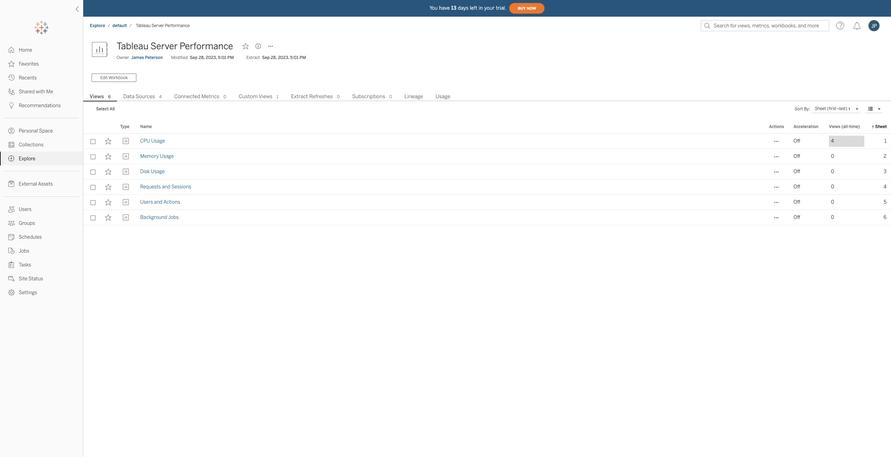 Task type: locate. For each thing, give the bounding box(es) containing it.
requests and sessions link
[[140, 179, 191, 195]]

view image left requests on the left top of the page
[[123, 184, 129, 190]]

view image left memory at the top of page
[[123, 153, 129, 160]]

0 vertical spatial users
[[140, 199, 153, 205]]

explore / default /
[[90, 23, 132, 28]]

1 5:01 from the left
[[218, 55, 226, 60]]

jobs up the tasks
[[19, 248, 29, 254]]

site
[[19, 276, 27, 282]]

0 horizontal spatial /
[[108, 23, 110, 28]]

view image
[[123, 153, 129, 160], [123, 169, 129, 175], [123, 184, 129, 190], [123, 214, 129, 221]]

views
[[90, 93, 104, 100], [259, 93, 273, 100], [829, 124, 841, 129]]

1 horizontal spatial 28,
[[271, 55, 277, 60]]

1 row from the top
[[83, 134, 891, 149]]

tableau
[[136, 23, 151, 28], [117, 41, 148, 52]]

off
[[794, 138, 800, 144], [794, 153, 800, 159], [794, 169, 800, 175], [794, 184, 800, 190], [794, 199, 800, 205], [794, 214, 800, 220]]

view image for cpu usage
[[123, 138, 129, 144]]

4 by text only_f5he34f image from the top
[[8, 128, 15, 134]]

4 row from the top
[[83, 179, 891, 195]]

/ left default
[[108, 23, 110, 28]]

row
[[83, 134, 891, 149], [83, 149, 891, 164], [83, 164, 891, 179], [83, 179, 891, 195], [83, 195, 891, 210], [83, 210, 891, 225]]

sheet inside popup button
[[815, 106, 826, 111]]

users down requests on the left top of the page
[[140, 199, 153, 205]]

5:01
[[218, 55, 226, 60], [290, 55, 299, 60]]

by text only_f5he34f image
[[8, 61, 15, 67], [8, 102, 15, 109], [8, 220, 15, 226], [8, 234, 15, 240], [8, 248, 15, 254]]

1 by text only_f5he34f image from the top
[[8, 61, 15, 67]]

1 vertical spatial 1
[[885, 138, 887, 144]]

2 vertical spatial 4
[[884, 184, 887, 190]]

by text only_f5he34f image for groups
[[8, 220, 15, 226]]

usage right cpu
[[151, 138, 165, 144]]

jobs inside the jobs link
[[19, 248, 29, 254]]

performance up modified
[[165, 23, 190, 28]]

1 horizontal spatial 1
[[885, 138, 887, 144]]

1 horizontal spatial /
[[129, 23, 132, 28]]

requests and sessions
[[140, 184, 191, 190]]

1 horizontal spatial 2023,
[[278, 55, 289, 60]]

actions left acceleration
[[769, 124, 784, 129]]

6 by text only_f5he34f image from the top
[[8, 155, 15, 162]]

by text only_f5he34f image inside recommendations link
[[8, 102, 15, 109]]

extract
[[246, 55, 260, 60], [291, 93, 308, 100]]

connected
[[174, 93, 200, 100]]

10 by text only_f5he34f image from the top
[[8, 276, 15, 282]]

with
[[36, 89, 45, 95]]

1 vertical spatial and
[[154, 199, 162, 205]]

1 view image from the top
[[123, 153, 129, 160]]

1 28, from the left
[[199, 55, 205, 60]]

4 down views (all-time) at the right top
[[831, 138, 834, 144]]

off for 2
[[794, 153, 800, 159]]

buy now
[[518, 6, 536, 11]]

sheet
[[815, 106, 826, 111], [875, 124, 887, 129]]

1 horizontal spatial explore
[[90, 23, 105, 28]]

0 horizontal spatial explore
[[19, 156, 35, 162]]

users inside the tableau server performance main content
[[140, 199, 153, 205]]

buy
[[518, 6, 526, 11]]

3 row from the top
[[83, 164, 891, 179]]

by text only_f5he34f image for recommendations
[[8, 102, 15, 109]]

1 horizontal spatial extract
[[291, 93, 308, 100]]

you
[[430, 5, 438, 11]]

13
[[451, 5, 457, 11]]

off for 1
[[794, 138, 800, 144]]

1 right custom views
[[277, 94, 278, 99]]

jobs right background
[[168, 214, 179, 220]]

0 vertical spatial and
[[162, 184, 170, 190]]

favorites
[[19, 61, 39, 67]]

sources
[[136, 93, 155, 100]]

1 horizontal spatial actions
[[769, 124, 784, 129]]

0 horizontal spatial sep
[[190, 55, 198, 60]]

5 by text only_f5he34f image from the top
[[8, 248, 15, 254]]

views left (all-
[[829, 124, 841, 129]]

1 by text only_f5he34f image from the top
[[8, 47, 15, 53]]

sep for modified
[[190, 55, 198, 60]]

2 2023, from the left
[[278, 55, 289, 60]]

4 by text only_f5he34f image from the top
[[8, 234, 15, 240]]

1 horizontal spatial pm
[[300, 55, 306, 60]]

1 vertical spatial tableau
[[117, 41, 148, 52]]

1 vertical spatial sheet
[[875, 124, 887, 129]]

james
[[131, 55, 144, 60]]

0 horizontal spatial actions
[[163, 199, 180, 205]]

grid
[[83, 120, 891, 457]]

explore link left default
[[90, 23, 106, 28]]

users up 'groups'
[[19, 206, 32, 212]]

2023, for extract sep 28, 2023, 5:01 pm
[[278, 55, 289, 60]]

sheet right the by:
[[815, 106, 826, 111]]

tableau server performance
[[136, 23, 190, 28], [117, 41, 233, 52]]

2 view image from the top
[[123, 169, 129, 175]]

sheet (first–last)
[[815, 106, 848, 111]]

by text only_f5he34f image for jobs
[[8, 248, 15, 254]]

0 horizontal spatial 5:01
[[218, 55, 226, 60]]

28, for extract
[[271, 55, 277, 60]]

3 off from the top
[[794, 169, 800, 175]]

1 horizontal spatial views
[[259, 93, 273, 100]]

by text only_f5he34f image inside "external assets" "link"
[[8, 181, 15, 187]]

2 sep from the left
[[262, 55, 270, 60]]

1 vertical spatial 4
[[831, 138, 834, 144]]

views up select
[[90, 93, 104, 100]]

users for users
[[19, 206, 32, 212]]

personal space
[[19, 128, 53, 134]]

by text only_f5he34f image inside recents link
[[8, 75, 15, 81]]

groups
[[19, 220, 35, 226]]

by:
[[804, 107, 810, 111]]

by text only_f5he34f image inside users link
[[8, 206, 15, 212]]

by text only_f5he34f image inside favorites link
[[8, 61, 15, 67]]

0 vertical spatial 1
[[277, 94, 278, 99]]

by text only_f5he34f image inside explore link
[[8, 155, 15, 162]]

4 down 3
[[884, 184, 887, 190]]

sub-spaces tab list
[[83, 93, 891, 102]]

explore inside main navigation. press the up and down arrow keys to access links. element
[[19, 156, 35, 162]]

sheet right time)
[[875, 124, 887, 129]]

by text only_f5he34f image inside groups link
[[8, 220, 15, 226]]

extract inside the sub-spaces tab list
[[291, 93, 308, 100]]

5 by text only_f5he34f image from the top
[[8, 142, 15, 148]]

1 2023, from the left
[[206, 55, 217, 60]]

have
[[439, 5, 450, 11]]

days
[[458, 5, 469, 11]]

tableau server performance up modified
[[117, 41, 233, 52]]

peterson
[[145, 55, 163, 60]]

0 vertical spatial 6
[[108, 94, 111, 99]]

1 horizontal spatial sep
[[262, 55, 270, 60]]

5 row from the top
[[83, 195, 891, 210]]

refreshes
[[309, 93, 333, 100]]

pm for extract sep 28, 2023, 5:01 pm
[[300, 55, 306, 60]]

me
[[46, 89, 53, 95]]

explore
[[90, 23, 105, 28], [19, 156, 35, 162]]

modified
[[171, 55, 188, 60]]

6 up all
[[108, 94, 111, 99]]

2 28, from the left
[[271, 55, 277, 60]]

7 by text only_f5he34f image from the top
[[8, 181, 15, 187]]

views right custom
[[259, 93, 273, 100]]

1 horizontal spatial 5:01
[[290, 55, 299, 60]]

0 horizontal spatial 4
[[159, 94, 162, 99]]

off for 4
[[794, 184, 800, 190]]

1 off from the top
[[794, 138, 800, 144]]

2 row from the top
[[83, 149, 891, 164]]

1 vertical spatial view image
[[123, 199, 129, 205]]

explore left default
[[90, 23, 105, 28]]

usage for cpu usage
[[151, 138, 165, 144]]

by text only_f5he34f image for shared with me
[[8, 88, 15, 95]]

1 horizontal spatial sheet
[[875, 124, 887, 129]]

off for 6
[[794, 214, 800, 220]]

6 inside grid
[[884, 214, 887, 220]]

1 vertical spatial tableau server performance
[[117, 41, 233, 52]]

view image for memory usage
[[123, 153, 129, 160]]

by text only_f5he34f image inside home link
[[8, 47, 15, 53]]

by text only_f5he34f image inside collections link
[[8, 142, 15, 148]]

4
[[159, 94, 162, 99], [831, 138, 834, 144], [884, 184, 887, 190]]

row group
[[83, 134, 891, 225]]

2 off from the top
[[794, 153, 800, 159]]

1 horizontal spatial jobs
[[168, 214, 179, 220]]

6 row from the top
[[83, 210, 891, 225]]

edit workbook button
[[92, 74, 136, 82]]

1 vertical spatial explore link
[[0, 152, 83, 166]]

and up background jobs
[[154, 199, 162, 205]]

1 sep from the left
[[190, 55, 198, 60]]

3 by text only_f5he34f image from the top
[[8, 220, 15, 226]]

by text only_f5he34f image inside personal space link
[[8, 128, 15, 134]]

2 pm from the left
[[300, 55, 306, 60]]

your
[[484, 5, 495, 11]]

4 off from the top
[[794, 184, 800, 190]]

3 by text only_f5he34f image from the top
[[8, 88, 15, 95]]

by text only_f5he34f image inside tasks link
[[8, 262, 15, 268]]

settings
[[19, 290, 37, 296]]

explore for explore / default /
[[90, 23, 105, 28]]

row group containing cpu usage
[[83, 134, 891, 225]]

tableau right default
[[136, 23, 151, 28]]

performance
[[165, 23, 190, 28], [180, 41, 233, 52]]

0 horizontal spatial 28,
[[199, 55, 205, 60]]

performance up modified sep 28, 2023, 5:01 pm
[[180, 41, 233, 52]]

and inside requests and sessions "link"
[[162, 184, 170, 190]]

28,
[[199, 55, 205, 60], [271, 55, 277, 60]]

actions down requests and sessions "link"
[[163, 199, 180, 205]]

explore link down collections
[[0, 152, 83, 166]]

favorites link
[[0, 57, 83, 71]]

0 horizontal spatial jobs
[[19, 248, 29, 254]]

1 horizontal spatial explore link
[[90, 23, 106, 28]]

tableau server performance main content
[[83, 35, 891, 457]]

1 vertical spatial 6
[[884, 214, 887, 220]]

james peterson link
[[131, 54, 163, 61]]

usage right memory at the top of page
[[160, 153, 174, 159]]

usage right disk
[[151, 169, 165, 175]]

0 horizontal spatial 1
[[277, 94, 278, 99]]

0 vertical spatial explore
[[90, 23, 105, 28]]

8 by text only_f5he34f image from the top
[[8, 206, 15, 212]]

and
[[162, 184, 170, 190], [154, 199, 162, 205]]

assets
[[38, 181, 53, 187]]

by text only_f5he34f image inside shared with me 'link'
[[8, 88, 15, 95]]

0 vertical spatial jobs
[[168, 214, 179, 220]]

tableau server performance up the peterson
[[136, 23, 190, 28]]

shared with me
[[19, 89, 53, 95]]

1 view image from the top
[[123, 138, 129, 144]]

0 horizontal spatial users
[[19, 206, 32, 212]]

2 horizontal spatial views
[[829, 124, 841, 129]]

4 right sources
[[159, 94, 162, 99]]

by text only_f5he34f image
[[8, 47, 15, 53], [8, 75, 15, 81], [8, 88, 15, 95], [8, 128, 15, 134], [8, 142, 15, 148], [8, 155, 15, 162], [8, 181, 15, 187], [8, 206, 15, 212], [8, 262, 15, 268], [8, 276, 15, 282], [8, 289, 15, 296]]

home
[[19, 47, 32, 53]]

memory usage link
[[140, 149, 174, 164]]

0 vertical spatial sheet
[[815, 106, 826, 111]]

0 vertical spatial extract
[[246, 55, 260, 60]]

by text only_f5he34f image inside schedules link
[[8, 234, 15, 240]]

2023,
[[206, 55, 217, 60], [278, 55, 289, 60]]

2 by text only_f5he34f image from the top
[[8, 75, 15, 81]]

site status
[[19, 276, 43, 282]]

owner
[[117, 55, 129, 60]]

recommendations link
[[0, 99, 83, 112]]

4 view image from the top
[[123, 214, 129, 221]]

6 off from the top
[[794, 214, 800, 220]]

5 off from the top
[[794, 199, 800, 205]]

2 view image from the top
[[123, 199, 129, 205]]

buy now button
[[509, 3, 545, 14]]

6 down 5
[[884, 214, 887, 220]]

by text only_f5he34f image inside site status 'link'
[[8, 276, 15, 282]]

and inside users and actions link
[[154, 199, 162, 205]]

1 vertical spatial explore
[[19, 156, 35, 162]]

0 vertical spatial view image
[[123, 138, 129, 144]]

1 vertical spatial server
[[151, 41, 178, 52]]

9 by text only_f5he34f image from the top
[[8, 262, 15, 268]]

in
[[479, 5, 483, 11]]

1 inside the sub-spaces tab list
[[277, 94, 278, 99]]

/ right default link
[[129, 23, 132, 28]]

usage
[[436, 93, 450, 100], [151, 138, 165, 144], [160, 153, 174, 159], [151, 169, 165, 175]]

view image left background
[[123, 214, 129, 221]]

by text only_f5he34f image inside the jobs link
[[8, 248, 15, 254]]

1 vertical spatial performance
[[180, 41, 233, 52]]

3 view image from the top
[[123, 184, 129, 190]]

by text only_f5he34f image inside the settings link
[[8, 289, 15, 296]]

0 horizontal spatial pm
[[227, 55, 234, 60]]

1 up 2
[[885, 138, 887, 144]]

extract for extract sep 28, 2023, 5:01 pm
[[246, 55, 260, 60]]

memory usage
[[140, 153, 174, 159]]

1 horizontal spatial users
[[140, 199, 153, 205]]

1 vertical spatial jobs
[[19, 248, 29, 254]]

extract for extract refreshes
[[291, 93, 308, 100]]

2 / from the left
[[129, 23, 132, 28]]

1 vertical spatial actions
[[163, 199, 180, 205]]

1 horizontal spatial 4
[[831, 138, 834, 144]]

2 by text only_f5he34f image from the top
[[8, 102, 15, 109]]

usage right 'lineage'
[[436, 93, 450, 100]]

(first–last)
[[827, 106, 848, 111]]

edit
[[100, 75, 108, 80]]

performance inside main content
[[180, 41, 233, 52]]

pm for modified sep 28, 2023, 5:01 pm
[[227, 55, 234, 60]]

1 pm from the left
[[227, 55, 234, 60]]

1 horizontal spatial 6
[[884, 214, 887, 220]]

1 vertical spatial extract
[[291, 93, 308, 100]]

view image left users and actions link
[[123, 199, 129, 205]]

Search for views, metrics, workbooks, and more text field
[[701, 20, 829, 31]]

navigation panel element
[[0, 21, 83, 300]]

requests
[[140, 184, 161, 190]]

explore down collections
[[19, 156, 35, 162]]

off for 5
[[794, 199, 800, 205]]

5:01 for extract sep 28, 2023, 5:01 pm
[[290, 55, 299, 60]]

row containing users and actions
[[83, 195, 891, 210]]

tableau server performance inside main content
[[117, 41, 233, 52]]

actions
[[769, 124, 784, 129], [163, 199, 180, 205]]

disk
[[140, 169, 150, 175]]

and for sessions
[[162, 184, 170, 190]]

external assets
[[19, 181, 53, 187]]

sheet inside grid
[[875, 124, 887, 129]]

disk usage
[[140, 169, 165, 175]]

view image left disk
[[123, 169, 129, 175]]

and for actions
[[154, 199, 162, 205]]

0 horizontal spatial views
[[90, 93, 104, 100]]

view image down type
[[123, 138, 129, 144]]

users inside main navigation. press the up and down arrow keys to access links. element
[[19, 206, 32, 212]]

0 horizontal spatial 6
[[108, 94, 111, 99]]

pm
[[227, 55, 234, 60], [300, 55, 306, 60]]

0 horizontal spatial sheet
[[815, 106, 826, 111]]

server
[[152, 23, 164, 28], [151, 41, 178, 52]]

0 horizontal spatial 2023,
[[206, 55, 217, 60]]

/
[[108, 23, 110, 28], [129, 23, 132, 28]]

0 vertical spatial 4
[[159, 94, 162, 99]]

tableau up james
[[117, 41, 148, 52]]

default
[[112, 23, 127, 28]]

0 horizontal spatial extract
[[246, 55, 260, 60]]

2 5:01 from the left
[[290, 55, 299, 60]]

view image
[[123, 138, 129, 144], [123, 199, 129, 205]]

11 by text only_f5he34f image from the top
[[8, 289, 15, 296]]

1 vertical spatial users
[[19, 206, 32, 212]]

explore for explore
[[19, 156, 35, 162]]

and left sessions
[[162, 184, 170, 190]]



Task type: describe. For each thing, give the bounding box(es) containing it.
select all
[[96, 107, 115, 111]]

collections
[[19, 142, 43, 148]]

disk usage link
[[140, 164, 165, 179]]

views (all-time)
[[829, 124, 860, 129]]

extract refreshes
[[291, 93, 333, 100]]

select
[[96, 107, 109, 111]]

0 vertical spatial explore link
[[90, 23, 106, 28]]

cpu usage
[[140, 138, 165, 144]]

shared with me link
[[0, 85, 83, 99]]

28, for modified
[[199, 55, 205, 60]]

acceleration
[[794, 124, 819, 129]]

external assets link
[[0, 177, 83, 191]]

tableau inside main content
[[117, 41, 148, 52]]

views for views (all-time)
[[829, 124, 841, 129]]

workbook image
[[92, 39, 112, 60]]

default link
[[112, 23, 127, 28]]

schedules link
[[0, 230, 83, 244]]

external
[[19, 181, 37, 187]]

connected metrics
[[174, 93, 219, 100]]

personal
[[19, 128, 38, 134]]

recents
[[19, 75, 37, 81]]

by text only_f5he34f image for recents
[[8, 75, 15, 81]]

now
[[527, 6, 536, 11]]

sheet (first–last) button
[[812, 105, 861, 113]]

by text only_f5he34f image for users
[[8, 206, 15, 212]]

custom views
[[239, 93, 273, 100]]

view image for users and actions
[[123, 199, 129, 205]]

edit workbook
[[100, 75, 128, 80]]

site status link
[[0, 272, 83, 286]]

type
[[120, 124, 129, 129]]

6 inside the sub-spaces tab list
[[108, 94, 111, 99]]

select all button
[[92, 105, 119, 113]]

sheet for sheet
[[875, 124, 887, 129]]

grid containing cpu usage
[[83, 120, 891, 457]]

usage for memory usage
[[160, 153, 174, 159]]

memory
[[140, 153, 159, 159]]

sep for extract
[[262, 55, 270, 60]]

by text only_f5he34f image for tasks
[[8, 262, 15, 268]]

by text only_f5he34f image for favorites
[[8, 61, 15, 67]]

2023, for modified sep 28, 2023, 5:01 pm
[[206, 55, 217, 60]]

custom
[[239, 93, 258, 100]]

row containing background jobs
[[83, 210, 891, 225]]

users and actions
[[140, 199, 180, 205]]

cpu usage link
[[140, 134, 165, 149]]

workbook
[[109, 75, 128, 80]]

5
[[884, 199, 887, 205]]

personal space link
[[0, 124, 83, 138]]

by text only_f5he34f image for personal space
[[8, 128, 15, 134]]

tableau server performance element
[[134, 23, 192, 28]]

tasks
[[19, 262, 31, 268]]

0 vertical spatial actions
[[769, 124, 784, 129]]

all
[[110, 107, 115, 111]]

users link
[[0, 202, 83, 216]]

space
[[39, 128, 53, 134]]

left
[[470, 5, 477, 11]]

row containing disk usage
[[83, 164, 891, 179]]

lineage
[[405, 93, 423, 100]]

background jobs link
[[140, 210, 179, 225]]

0 vertical spatial performance
[[165, 23, 190, 28]]

cpu
[[140, 138, 150, 144]]

1 inside grid
[[885, 138, 887, 144]]

by text only_f5he34f image for collections
[[8, 142, 15, 148]]

view image for background jobs
[[123, 214, 129, 221]]

view image for disk usage
[[123, 169, 129, 175]]

name
[[140, 124, 152, 129]]

background
[[140, 214, 167, 220]]

modified sep 28, 2023, 5:01 pm
[[171, 55, 234, 60]]

2
[[884, 153, 887, 159]]

row containing memory usage
[[83, 149, 891, 164]]

4 inside the sub-spaces tab list
[[159, 94, 162, 99]]

2 horizontal spatial 4
[[884, 184, 887, 190]]

row containing cpu usage
[[83, 134, 891, 149]]

collections link
[[0, 138, 83, 152]]

settings link
[[0, 286, 83, 300]]

sheet for sheet (first–last)
[[815, 106, 826, 111]]

by text only_f5he34f image for external assets
[[8, 181, 15, 187]]

main navigation. press the up and down arrow keys to access links. element
[[0, 43, 83, 300]]

shared
[[19, 89, 35, 95]]

server inside main content
[[151, 41, 178, 52]]

owner james peterson
[[117, 55, 163, 60]]

by text only_f5he34f image for schedules
[[8, 234, 15, 240]]

jobs inside background jobs link
[[168, 214, 179, 220]]

users and actions link
[[140, 195, 180, 210]]

recommendations
[[19, 103, 61, 109]]

0 vertical spatial tableau server performance
[[136, 23, 190, 28]]

extract sep 28, 2023, 5:01 pm
[[246, 55, 306, 60]]

(all-
[[842, 124, 849, 129]]

recents link
[[0, 71, 83, 85]]

1 / from the left
[[108, 23, 110, 28]]

usage inside the sub-spaces tab list
[[436, 93, 450, 100]]

background jobs
[[140, 214, 179, 220]]

by text only_f5he34f image for home
[[8, 47, 15, 53]]

time)
[[849, 124, 860, 129]]

row containing requests and sessions
[[83, 179, 891, 195]]

you have 13 days left in your trial.
[[430, 5, 506, 11]]

view image for requests and sessions
[[123, 184, 129, 190]]

3
[[884, 169, 887, 175]]

sessions
[[171, 184, 191, 190]]

trial.
[[496, 5, 506, 11]]

sort
[[795, 107, 803, 111]]

0 vertical spatial tableau
[[136, 23, 151, 28]]

off for 3
[[794, 169, 800, 175]]

users for users and actions
[[140, 199, 153, 205]]

5:01 for modified sep 28, 2023, 5:01 pm
[[218, 55, 226, 60]]

list view image
[[868, 106, 874, 112]]

data
[[123, 93, 134, 100]]

by text only_f5he34f image for explore
[[8, 155, 15, 162]]

by text only_f5he34f image for settings
[[8, 289, 15, 296]]

data sources
[[123, 93, 155, 100]]

schedules
[[19, 234, 42, 240]]

jobs link
[[0, 244, 83, 258]]

usage for disk usage
[[151, 169, 165, 175]]

0 horizontal spatial explore link
[[0, 152, 83, 166]]

views for views
[[90, 93, 104, 100]]

groups link
[[0, 216, 83, 230]]

0 vertical spatial server
[[152, 23, 164, 28]]

tasks link
[[0, 258, 83, 272]]

by text only_f5he34f image for site status
[[8, 276, 15, 282]]



Task type: vqa. For each thing, say whether or not it's contained in the screenshot.


